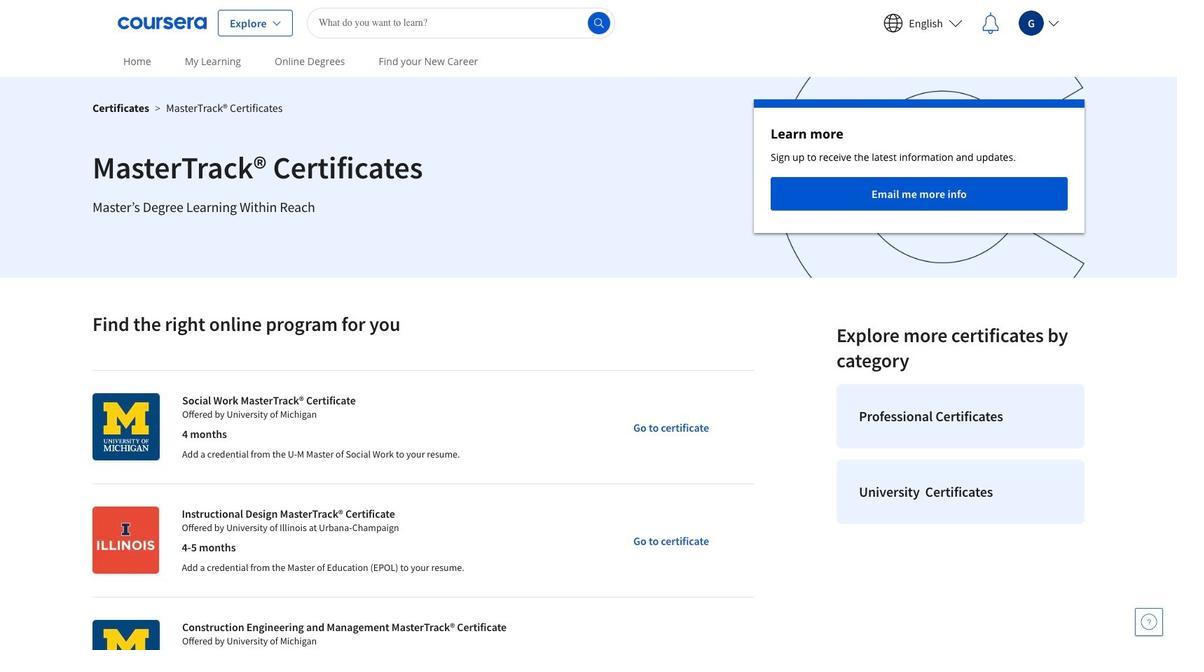 Task type: locate. For each thing, give the bounding box(es) containing it.
list
[[831, 379, 1090, 530]]

status
[[754, 99, 1085, 233]]

What do you want to learn? text field
[[307, 7, 615, 38]]

None search field
[[307, 7, 615, 38]]

help center image
[[1141, 614, 1157, 631]]



Task type: describe. For each thing, give the bounding box(es) containing it.
university of illinois at urbana-champaign image
[[92, 507, 159, 575]]

university of michigan image
[[92, 394, 160, 461]]

coursera image
[[118, 12, 207, 34]]



Task type: vqa. For each thing, say whether or not it's contained in the screenshot.
help center 'Image'
yes



